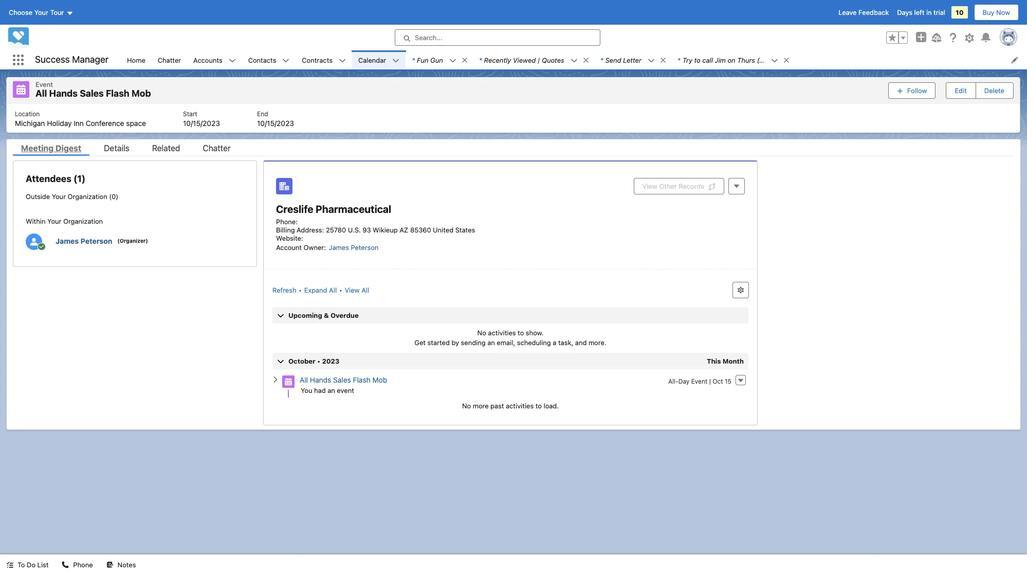 Task type: describe. For each thing, give the bounding box(es) containing it.
* fun gun
[[412, 56, 443, 64]]

days left in trial
[[898, 8, 946, 16]]

(0)
[[109, 192, 118, 200]]

15
[[725, 377, 732, 385]]

0 horizontal spatial chatter link
[[152, 50, 187, 69]]

website:
[[276, 234, 303, 242]]

(1)
[[74, 173, 86, 184]]

october
[[289, 357, 316, 365]]

meeting digest link
[[13, 143, 90, 156]]

text default image inside notes button
[[106, 561, 113, 569]]

home link
[[121, 50, 152, 69]]

gun
[[431, 56, 443, 64]]

1 vertical spatial chatter link
[[195, 143, 239, 156]]

10
[[956, 8, 964, 16]]

search... button
[[395, 29, 601, 46]]

scheduling
[[517, 338, 551, 347]]

states
[[456, 226, 475, 234]]

contacts
[[248, 56, 276, 64]]

1 horizontal spatial to
[[536, 401, 542, 410]]

list for leave feedback link
[[121, 50, 1028, 69]]

upcoming & overdue button
[[273, 307, 749, 323]]

choose your tour button
[[8, 4, 74, 21]]

calendar list item
[[352, 50, 406, 69]]

no for more
[[462, 401, 471, 410]]

all-day event | oct 15
[[669, 377, 732, 385]]

az
[[400, 226, 409, 234]]

outside your organization (0)
[[26, 192, 118, 200]]

start
[[183, 110, 197, 118]]

account
[[276, 243, 302, 251]]

details link
[[96, 143, 138, 156]]

task,
[[559, 338, 574, 347]]

sending
[[461, 338, 486, 347]]

started
[[428, 338, 450, 347]]

leave
[[839, 8, 857, 16]]

(sample)
[[757, 56, 786, 64]]

text default image inside 'contacts' list item
[[283, 57, 290, 64]]

all-
[[669, 377, 679, 385]]

contracts
[[302, 56, 333, 64]]

on
[[728, 56, 736, 64]]

email,
[[497, 338, 516, 347]]

all inside event all hands sales flash mob
[[35, 88, 47, 99]]

show.
[[526, 328, 544, 337]]

follow button
[[889, 82, 936, 99]]

your for choose
[[34, 8, 48, 16]]

day
[[679, 377, 690, 385]]

event
[[337, 386, 354, 394]]

1 horizontal spatial event
[[692, 377, 708, 385]]

contacts link
[[242, 50, 283, 69]]

choose
[[9, 8, 32, 16]]

view other records button
[[634, 178, 725, 194]]

to for show.
[[518, 328, 524, 337]]

accounts list item
[[187, 50, 242, 69]]

owner:
[[304, 243, 326, 251]]

holiday
[[47, 119, 72, 127]]

home
[[127, 56, 145, 64]]

event image
[[282, 375, 295, 388]]

confirmed image
[[38, 243, 46, 251]]

end
[[257, 110, 268, 118]]

outside
[[26, 192, 50, 200]]

list
[[37, 561, 49, 569]]

event inside event all hands sales flash mob
[[35, 80, 53, 88]]

* for * fun gun
[[412, 56, 415, 64]]

text default image left try
[[660, 56, 667, 64]]

notes
[[118, 561, 136, 569]]

edit
[[955, 86, 967, 95]]

a
[[553, 338, 557, 347]]

text default image inside contracts list item
[[339, 57, 346, 64]]

text default image inside accounts 'list item'
[[229, 57, 236, 64]]

creslife
[[276, 203, 314, 215]]

3 list item from the left
[[595, 50, 672, 69]]

view inside view other records popup button
[[643, 182, 658, 190]]

calendar
[[359, 56, 386, 64]]

end 10/15/2023
[[257, 110, 294, 127]]

left
[[915, 8, 925, 16]]

0 vertical spatial group
[[887, 31, 908, 44]]

all up you
[[300, 375, 308, 384]]

search...
[[415, 33, 443, 42]]

oct
[[713, 377, 724, 385]]

get
[[415, 338, 426, 347]]

text default image inside 'calendar' list item
[[393, 57, 400, 64]]

this month
[[707, 357, 744, 365]]

this
[[707, 357, 721, 365]]

text default image inside to do list button
[[6, 561, 13, 569]]

do
[[27, 561, 36, 569]]

month
[[723, 357, 744, 365]]

0 horizontal spatial peterson
[[81, 236, 112, 245]]

attendees
[[26, 173, 71, 184]]

quotes
[[542, 56, 565, 64]]

upcoming & overdue
[[289, 311, 359, 319]]

days
[[898, 8, 913, 16]]

buy now
[[983, 8, 1011, 16]]

2 horizontal spatial •
[[339, 286, 343, 294]]

• for 2023
[[317, 357, 321, 365]]

related link
[[144, 143, 189, 156]]

conference
[[86, 119, 124, 127]]

* for * recently viewed | quotes
[[479, 56, 482, 64]]

follow
[[908, 86, 928, 95]]

inn
[[74, 119, 84, 127]]

phone:
[[276, 217, 298, 226]]

meeting
[[21, 143, 54, 153]]

attendees (1)
[[26, 173, 86, 184]]

location
[[15, 110, 40, 118]]

text default image right thurs
[[772, 57, 779, 64]]

organization for outside your organization (0)
[[68, 192, 107, 200]]

manager
[[72, 54, 109, 65]]

united
[[433, 226, 454, 234]]

expand
[[304, 286, 327, 294]]

past
[[491, 401, 504, 410]]



Task type: vqa. For each thing, say whether or not it's contained in the screenshot.
'tab list' containing Related
no



Task type: locate. For each thing, give the bounding box(es) containing it.
&
[[324, 311, 329, 319]]

group
[[887, 31, 908, 44], [889, 81, 1014, 100]]

activities right "past"
[[506, 401, 534, 410]]

1 horizontal spatial chatter link
[[195, 143, 239, 156]]

contacts list item
[[242, 50, 296, 69]]

peterson
[[81, 236, 112, 245], [351, 243, 379, 251]]

activities up email,
[[488, 328, 516, 337]]

1 vertical spatial chatter
[[203, 143, 231, 153]]

to do list button
[[0, 555, 55, 575]]

now
[[997, 8, 1011, 16]]

an right "had"
[[328, 386, 335, 394]]

1 10/15/2023 from the left
[[183, 119, 220, 127]]

james inside creslife pharmaceutical phone: billing address: 25780 u.s. 93 wikieup az 85360 united states website: account owner: james peterson
[[329, 243, 349, 251]]

0 horizontal spatial flash
[[106, 88, 129, 99]]

organization down the (1)
[[68, 192, 107, 200]]

chatter inside list
[[158, 56, 181, 64]]

0 horizontal spatial james peterson link
[[56, 236, 112, 246]]

phone
[[73, 561, 93, 569]]

text default image left the notes
[[106, 561, 113, 569]]

2 list item from the left
[[473, 50, 595, 69]]

sales inside event all hands sales flash mob
[[80, 88, 104, 99]]

1 horizontal spatial peterson
[[351, 243, 379, 251]]

1 horizontal spatial 10/15/2023
[[257, 119, 294, 127]]

your for outside
[[52, 192, 66, 200]]

1 vertical spatial flash
[[353, 375, 371, 384]]

* recently viewed | quotes
[[479, 56, 565, 64]]

1 vertical spatial organization
[[63, 217, 103, 225]]

1 vertical spatial list
[[7, 104, 1021, 132]]

0 horizontal spatial •
[[299, 286, 302, 294]]

tour
[[50, 8, 64, 16]]

your inside dropdown button
[[34, 8, 48, 16]]

view up overdue
[[345, 286, 360, 294]]

0 horizontal spatial to
[[518, 328, 524, 337]]

organization for within your organization
[[63, 217, 103, 225]]

an inside no activities to show. get started by sending an email, scheduling a task, and more.
[[488, 338, 495, 347]]

0 vertical spatial to
[[695, 56, 701, 64]]

0 vertical spatial sales
[[80, 88, 104, 99]]

1 vertical spatial event
[[692, 377, 708, 385]]

space
[[126, 119, 146, 127]]

2 10/15/2023 from the left
[[257, 119, 294, 127]]

1 list item from the left
[[406, 50, 473, 69]]

all right expand
[[329, 286, 337, 294]]

no more past activities to load. status
[[272, 401, 749, 410]]

more
[[473, 401, 489, 410]]

0 vertical spatial |
[[538, 56, 540, 64]]

* try to call jim on thurs (sample)
[[678, 56, 786, 64]]

flash up conference
[[106, 88, 129, 99]]

hands up "had"
[[310, 375, 331, 384]]

more.
[[589, 338, 607, 347]]

2 * from the left
[[479, 56, 482, 64]]

event
[[35, 80, 53, 88], [692, 377, 708, 385]]

0 horizontal spatial 10/15/2023
[[183, 119, 220, 127]]

* left send
[[601, 56, 604, 64]]

chatter down the start 10/15/2023
[[203, 143, 231, 153]]

to inside no activities to show. get started by sending an email, scheduling a task, and more.
[[518, 328, 524, 337]]

success manager
[[35, 54, 109, 65]]

1 horizontal spatial hands
[[310, 375, 331, 384]]

1 vertical spatial |
[[710, 377, 711, 385]]

delete
[[985, 86, 1005, 95]]

upcoming
[[289, 311, 322, 319]]

to inside list
[[695, 56, 701, 64]]

(organizer)
[[118, 237, 148, 244]]

1 horizontal spatial james
[[329, 243, 349, 251]]

text default image
[[461, 56, 468, 64], [583, 56, 590, 64], [783, 56, 791, 64], [283, 57, 290, 64], [339, 57, 346, 64], [393, 57, 400, 64], [449, 57, 457, 64], [571, 57, 578, 64], [648, 57, 655, 64], [272, 376, 279, 383], [62, 561, 69, 569]]

mob
[[132, 88, 151, 99], [373, 375, 387, 384]]

event all hands sales flash mob
[[35, 80, 151, 99]]

by
[[452, 338, 459, 347]]

0 horizontal spatial chatter
[[158, 56, 181, 64]]

flash
[[106, 88, 129, 99], [353, 375, 371, 384]]

1 horizontal spatial •
[[317, 357, 321, 365]]

1 horizontal spatial sales
[[333, 375, 351, 384]]

view
[[643, 182, 658, 190], [345, 286, 360, 294]]

10/15/2023 for end 10/15/2023
[[257, 119, 294, 127]]

0 horizontal spatial view
[[345, 286, 360, 294]]

1 vertical spatial to
[[518, 328, 524, 337]]

1 horizontal spatial |
[[710, 377, 711, 385]]

wikieup
[[373, 226, 398, 234]]

account image
[[276, 178, 293, 194]]

chatter right 'home'
[[158, 56, 181, 64]]

0 vertical spatial flash
[[106, 88, 129, 99]]

• left expand
[[299, 286, 302, 294]]

to
[[695, 56, 701, 64], [518, 328, 524, 337], [536, 401, 542, 410]]

other
[[660, 182, 677, 190]]

1 vertical spatial your
[[52, 192, 66, 200]]

0 vertical spatial mob
[[132, 88, 151, 99]]

details
[[104, 143, 130, 153]]

your right within
[[47, 217, 61, 225]]

an left email,
[[488, 338, 495, 347]]

0 horizontal spatial sales
[[80, 88, 104, 99]]

peterson down 93 at the top of page
[[351, 243, 379, 251]]

to right try
[[695, 56, 701, 64]]

james peterson (organizer)
[[56, 236, 148, 245]]

• for expand
[[299, 286, 302, 294]]

1 vertical spatial view
[[345, 286, 360, 294]]

* for * try to call jim on thurs (sample)
[[678, 56, 681, 64]]

10/15/2023 down end
[[257, 119, 294, 127]]

to for call
[[695, 56, 701, 64]]

letter
[[624, 56, 642, 64]]

fun
[[417, 56, 429, 64]]

1 horizontal spatial no
[[478, 328, 487, 337]]

1 horizontal spatial james peterson link
[[329, 243, 379, 252]]

hands inside event all hands sales flash mob
[[49, 88, 78, 99]]

2 vertical spatial your
[[47, 217, 61, 225]]

october  •  2023
[[289, 357, 340, 365]]

0 horizontal spatial event
[[35, 80, 53, 88]]

• left view all button
[[339, 286, 343, 294]]

1 vertical spatial no
[[462, 401, 471, 410]]

james peterson link down u.s. in the top left of the page
[[329, 243, 379, 252]]

james down the 25780
[[329, 243, 349, 251]]

| left quotes
[[538, 56, 540, 64]]

chatter
[[158, 56, 181, 64], [203, 143, 231, 153]]

overdue
[[331, 311, 359, 319]]

all up location
[[35, 88, 47, 99]]

* for * send letter
[[601, 56, 604, 64]]

activities inside no activities to show. get started by sending an email, scheduling a task, and more.
[[488, 328, 516, 337]]

hands up holiday at the left
[[49, 88, 78, 99]]

all
[[35, 88, 47, 99], [329, 286, 337, 294], [362, 286, 370, 294], [300, 375, 308, 384]]

text default image
[[660, 56, 667, 64], [229, 57, 236, 64], [772, 57, 779, 64], [6, 561, 13, 569], [106, 561, 113, 569]]

93
[[363, 226, 371, 234]]

to do list
[[17, 561, 49, 569]]

contracts list item
[[296, 50, 352, 69]]

your
[[34, 8, 48, 16], [52, 192, 66, 200], [47, 217, 61, 225]]

billing
[[276, 226, 295, 234]]

no for activities
[[478, 328, 487, 337]]

james down within your organization
[[56, 236, 79, 245]]

flash up event
[[353, 375, 371, 384]]

• left 2023
[[317, 357, 321, 365]]

3 * from the left
[[601, 56, 604, 64]]

trial
[[934, 8, 946, 16]]

1 horizontal spatial mob
[[373, 375, 387, 384]]

delete button
[[977, 83, 1013, 98]]

peterson inside creslife pharmaceutical phone: billing address: 25780 u.s. 93 wikieup az 85360 united states website: account owner: james peterson
[[351, 243, 379, 251]]

0 vertical spatial list
[[121, 50, 1028, 69]]

start 10/15/2023
[[183, 110, 220, 127]]

1 horizontal spatial flash
[[353, 375, 371, 384]]

meeting digest
[[21, 143, 81, 153]]

location michigan holiday inn conference space
[[15, 110, 146, 127]]

chatter link down the start 10/15/2023
[[195, 143, 239, 156]]

1 vertical spatial mob
[[373, 375, 387, 384]]

no up sending
[[478, 328, 487, 337]]

list item
[[406, 50, 473, 69], [473, 50, 595, 69], [595, 50, 672, 69], [672, 50, 795, 69]]

0 vertical spatial organization
[[68, 192, 107, 200]]

edit button
[[947, 83, 976, 98]]

1 horizontal spatial an
[[488, 338, 495, 347]]

to left show.
[[518, 328, 524, 337]]

digest
[[56, 143, 81, 153]]

text default image left to
[[6, 561, 13, 569]]

no left more on the left of the page
[[462, 401, 471, 410]]

0 horizontal spatial james
[[56, 236, 79, 245]]

0 vertical spatial event
[[35, 80, 53, 88]]

james
[[56, 236, 79, 245], [329, 243, 349, 251]]

0 horizontal spatial hands
[[49, 88, 78, 99]]

1 vertical spatial an
[[328, 386, 335, 394]]

0 vertical spatial an
[[488, 338, 495, 347]]

| for quotes
[[538, 56, 540, 64]]

event right day
[[692, 377, 708, 385]]

1 horizontal spatial view
[[643, 182, 658, 190]]

james peterson link down within your organization
[[56, 236, 112, 246]]

sales up event
[[333, 375, 351, 384]]

* left try
[[678, 56, 681, 64]]

* left fun
[[412, 56, 415, 64]]

* left recently
[[479, 56, 482, 64]]

sales up location michigan holiday inn conference space
[[80, 88, 104, 99]]

4 list item from the left
[[672, 50, 795, 69]]

1 vertical spatial sales
[[333, 375, 351, 384]]

try
[[683, 56, 693, 64]]

text default image inside phone button
[[62, 561, 69, 569]]

no
[[478, 328, 487, 337], [462, 401, 471, 410]]

all right expand all button
[[362, 286, 370, 294]]

feedback
[[859, 8, 889, 16]]

flash inside event all hands sales flash mob
[[106, 88, 129, 99]]

0 horizontal spatial no
[[462, 401, 471, 410]]

in
[[927, 8, 932, 16]]

you
[[301, 386, 312, 394]]

text default image right accounts
[[229, 57, 236, 64]]

organization down the outside your organization (0)
[[63, 217, 103, 225]]

1 horizontal spatial chatter
[[203, 143, 231, 153]]

organization
[[68, 192, 107, 200], [63, 217, 103, 225]]

to
[[17, 561, 25, 569]]

list
[[121, 50, 1028, 69], [7, 104, 1021, 132]]

your for within
[[47, 217, 61, 225]]

james peterson link
[[56, 236, 112, 246], [329, 243, 379, 252]]

0 horizontal spatial |
[[538, 56, 540, 64]]

pharmaceutical
[[316, 203, 392, 215]]

refresh
[[273, 286, 297, 294]]

and
[[576, 338, 587, 347]]

phone button
[[56, 555, 99, 575]]

to left load.
[[536, 401, 542, 410]]

0 vertical spatial activities
[[488, 328, 516, 337]]

no inside no activities to show. get started by sending an email, scheduling a task, and more.
[[478, 328, 487, 337]]

|
[[538, 56, 540, 64], [710, 377, 711, 385]]

leave feedback link
[[839, 8, 889, 16]]

1 vertical spatial group
[[889, 81, 1014, 100]]

10/15/2023 for start 10/15/2023
[[183, 119, 220, 127]]

0 vertical spatial chatter link
[[152, 50, 187, 69]]

view left the other
[[643, 182, 658, 190]]

| left oct
[[710, 377, 711, 385]]

0 vertical spatial hands
[[49, 88, 78, 99]]

0 vertical spatial your
[[34, 8, 48, 16]]

2 horizontal spatial to
[[695, 56, 701, 64]]

your left tour on the top left of the page
[[34, 8, 48, 16]]

1 vertical spatial activities
[[506, 401, 534, 410]]

view all button
[[344, 282, 370, 298]]

85360
[[410, 226, 431, 234]]

list for home link
[[7, 104, 1021, 132]]

0 horizontal spatial an
[[328, 386, 335, 394]]

1 * from the left
[[412, 56, 415, 64]]

1 vertical spatial hands
[[310, 375, 331, 384]]

peterson left the (organizer)
[[81, 236, 112, 245]]

| for oct
[[710, 377, 711, 385]]

activities
[[488, 328, 516, 337], [506, 401, 534, 410]]

2 vertical spatial to
[[536, 401, 542, 410]]

4 * from the left
[[678, 56, 681, 64]]

0 vertical spatial chatter
[[158, 56, 181, 64]]

list containing michigan holiday inn conference space
[[7, 104, 1021, 132]]

0 vertical spatial no
[[478, 328, 487, 337]]

all hands sales flash mob link
[[300, 375, 387, 384]]

chatter link
[[152, 50, 187, 69], [195, 143, 239, 156]]

expand all button
[[304, 282, 338, 298]]

10/15/2023
[[183, 119, 220, 127], [257, 119, 294, 127]]

event down success
[[35, 80, 53, 88]]

calendar link
[[352, 50, 393, 69]]

10/15/2023 down start
[[183, 119, 220, 127]]

0 horizontal spatial mob
[[132, 88, 151, 99]]

group containing follow
[[889, 81, 1014, 100]]

your down the 'attendees (1)'
[[52, 192, 66, 200]]

list containing home
[[121, 50, 1028, 69]]

send
[[606, 56, 622, 64]]

0 vertical spatial view
[[643, 182, 658, 190]]

mob inside event all hands sales flash mob
[[132, 88, 151, 99]]

related
[[152, 143, 180, 153]]

chatter link right 'home'
[[152, 50, 187, 69]]



